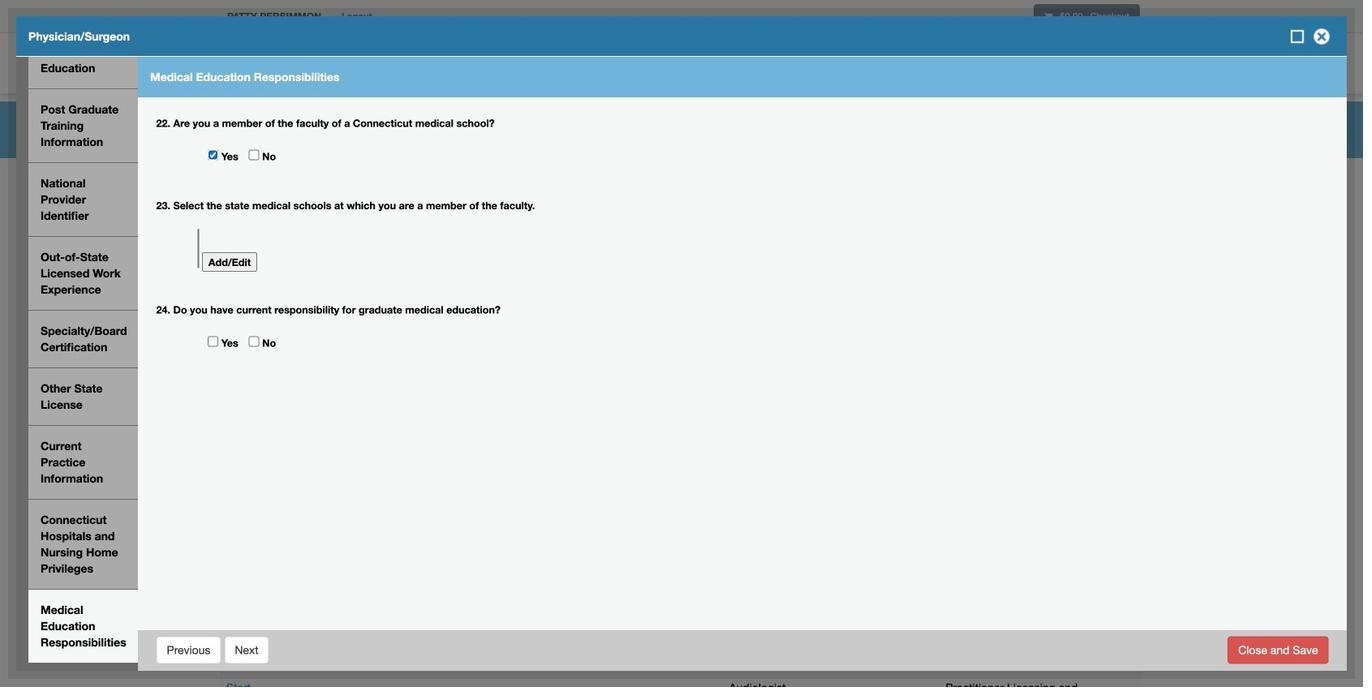 Task type: describe. For each thing, give the bounding box(es) containing it.
<b><center>state of connecticut<br>
 online elicense website</center></b> image
[[219, 37, 413, 63]]

close window image
[[1309, 24, 1335, 50]]



Task type: vqa. For each thing, say whether or not it's contained in the screenshot.
button
yes



Task type: locate. For each thing, give the bounding box(es) containing it.
None button
[[202, 252, 257, 272], [156, 637, 221, 664], [224, 637, 269, 664], [1228, 637, 1329, 664], [202, 252, 257, 272], [156, 637, 221, 664], [224, 637, 269, 664], [1228, 637, 1329, 664]]

maximize/minimize image
[[1290, 28, 1306, 45]]

None checkbox
[[208, 150, 218, 160], [249, 150, 259, 160], [249, 336, 259, 347], [208, 150, 218, 160], [249, 150, 259, 160], [249, 336, 259, 347]]

None checkbox
[[208, 336, 218, 347]]



